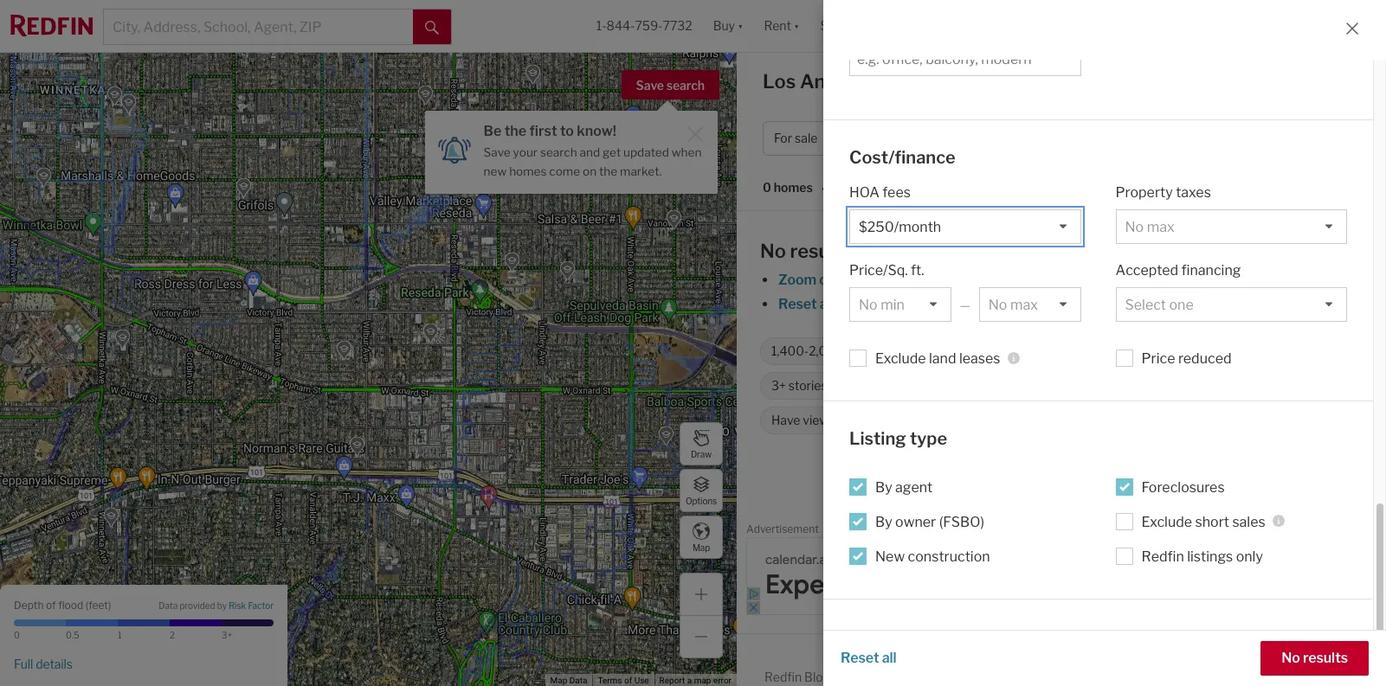 Task type: locate. For each thing, give the bounding box(es) containing it.
1 horizontal spatial report
[[1339, 527, 1365, 536]]

1 horizontal spatial 3+
[[772, 379, 786, 394]]

1 vertical spatial 0
[[14, 631, 20, 641]]

map
[[693, 543, 710, 553], [550, 676, 568, 686]]

1 vertical spatial homes
[[774, 180, 813, 195]]

more
[[1149, 296, 1183, 313]]

1 horizontal spatial reset
[[841, 650, 880, 667]]

depth
[[14, 599, 44, 612]]

save inside save search button
[[636, 78, 664, 93]]

the right be
[[505, 123, 527, 139]]

1 vertical spatial to
[[1106, 296, 1120, 313]]

recommended
[[865, 180, 953, 195]]

1 horizontal spatial all
[[882, 650, 897, 667]]

0 horizontal spatial filters
[[837, 296, 876, 313]]

list box up financing
[[1116, 210, 1348, 244]]

data left "provided"
[[159, 601, 178, 612]]

by left the "owner"
[[876, 514, 893, 531]]

of
[[976, 296, 989, 313], [46, 599, 56, 612], [624, 676, 632, 686]]

homes inside save your search and get updated when new homes come on the market.
[[509, 164, 547, 178]]

the right 'on'
[[599, 164, 618, 178]]

only
[[1236, 549, 1264, 565]]

listing type
[[850, 429, 948, 450]]

0 vertical spatial no
[[760, 240, 786, 262]]

1 vertical spatial results
[[1304, 650, 1348, 667]]

1 horizontal spatial map
[[693, 543, 710, 553]]

1 vertical spatial save
[[484, 146, 511, 159]]

0 horizontal spatial no results
[[760, 240, 853, 262]]

price
[[1142, 351, 1176, 367]]

listing
[[850, 429, 907, 450]]

all down the out
[[820, 296, 835, 313]]

0 horizontal spatial of
[[46, 599, 56, 612]]

exclude for exclude land leases
[[876, 351, 926, 367]]

leases
[[960, 351, 1001, 367]]

ft. up remove
[[911, 262, 925, 279]]

0 vertical spatial los
[[763, 70, 796, 93]]

2 vertical spatial of
[[624, 676, 632, 686]]

for sale button
[[763, 121, 851, 156]]

0 horizontal spatial the
[[505, 123, 527, 139]]

—
[[960, 298, 971, 313]]

1 horizontal spatial los
[[1091, 474, 1115, 490]]

data left 'terms' on the left of page
[[570, 676, 588, 686]]

redfin listings only
[[1142, 549, 1264, 565]]

1 vertical spatial your
[[992, 296, 1021, 313]]

angeles
[[1118, 474, 1171, 490]]

1 vertical spatial report
[[660, 676, 685, 686]]

report left 'ad'
[[1339, 527, 1365, 536]]

ca
[[883, 70, 911, 93]]

property taxes
[[1116, 185, 1212, 201]]

2 vertical spatial homes
[[1186, 296, 1230, 313]]

on
[[926, 344, 942, 359]]

exclude left land
[[876, 351, 926, 367]]

map for map
[[693, 543, 710, 553]]

map data
[[550, 676, 588, 686]]

2 filters from the left
[[1024, 296, 1062, 313]]

angeles,
[[800, 70, 879, 93]]

1 vertical spatial by
[[876, 514, 893, 531]]

1 vertical spatial map
[[550, 676, 568, 686]]

0 horizontal spatial hoa
[[850, 185, 880, 201]]

1 vertical spatial of
[[46, 599, 56, 612]]

2 vertical spatial to
[[1168, 344, 1180, 359]]

than
[[1010, 344, 1035, 359]]

0 vertical spatial exclude
[[876, 351, 926, 367]]

1 vertical spatial no
[[1282, 650, 1301, 667]]

ad
[[1367, 527, 1377, 536]]

2 horizontal spatial homes
[[1186, 296, 1230, 313]]

1 horizontal spatial your
[[992, 296, 1021, 313]]

redfin blog
[[765, 670, 831, 685]]

0 horizontal spatial to
[[560, 123, 574, 139]]

0 horizontal spatial ft.
[[865, 344, 877, 359]]

0 horizontal spatial redfin
[[765, 670, 802, 685]]

list box down financing
[[1116, 288, 1348, 322]]

7
[[1038, 344, 1045, 359]]

details
[[36, 657, 73, 672]]

0 horizontal spatial reset
[[779, 296, 817, 313]]

report
[[1339, 527, 1365, 536], [660, 676, 685, 686]]

1 horizontal spatial the
[[599, 164, 618, 178]]

0 vertical spatial homes
[[509, 164, 547, 178]]

list box
[[850, 210, 1081, 244], [1116, 210, 1348, 244], [850, 288, 952, 322], [979, 288, 1081, 322], [1116, 288, 1348, 322]]

1 vertical spatial no results
[[1282, 650, 1348, 667]]

results
[[790, 240, 853, 262], [1304, 650, 1348, 667]]

0 vertical spatial to
[[560, 123, 574, 139]]

terms of use
[[598, 676, 649, 686]]

save up the new
[[484, 146, 511, 159]]

zoom
[[779, 272, 817, 288]]

to right up
[[1168, 344, 1180, 359]]

0
[[763, 180, 772, 195], [14, 631, 20, 641]]

0 vertical spatial reset
[[779, 296, 817, 313]]

0 horizontal spatial los
[[763, 70, 796, 93]]

exclude down foreclosures
[[1142, 514, 1193, 531]]

to right first
[[560, 123, 574, 139]]

1 horizontal spatial search
[[667, 78, 705, 93]]

1 by from the top
[[876, 479, 893, 496]]

1 vertical spatial exclude
[[1142, 514, 1193, 531]]

redfin for redfin listings only
[[1142, 549, 1185, 565]]

1 horizontal spatial homes
[[774, 180, 813, 195]]

0 vertical spatial all
[[820, 296, 835, 313]]

2 vertical spatial redfin
[[765, 670, 802, 685]]

1 vertical spatial data
[[570, 676, 588, 686]]

0 horizontal spatial report
[[660, 676, 685, 686]]

2,000
[[809, 344, 844, 359]]

0 vertical spatial 3+
[[772, 379, 786, 394]]

0 for 0 homes • sort : recommended
[[763, 180, 772, 195]]

on
[[583, 164, 597, 178]]

owner
[[896, 514, 936, 531]]

0 vertical spatial no results
[[760, 240, 853, 262]]

all down schools
[[882, 650, 897, 667]]

listings
[[1188, 549, 1233, 565]]

City, Address, School, Agent, ZIP search field
[[104, 10, 413, 44]]

0 horizontal spatial all
[[820, 296, 835, 313]]

844-
[[607, 19, 635, 33]]

search up come
[[540, 146, 577, 159]]

0 horizontal spatial data
[[159, 601, 178, 612]]

1 horizontal spatial ft.
[[911, 262, 925, 279]]

no results
[[760, 240, 853, 262], [1282, 650, 1348, 667]]

1
[[118, 631, 122, 641]]

0 horizontal spatial no
[[760, 240, 786, 262]]

reset down schools
[[841, 650, 880, 667]]

hoa left fees
[[850, 185, 880, 201]]

new construction
[[876, 549, 990, 565]]

2 horizontal spatial of
[[976, 296, 989, 313]]

3+ down by
[[222, 631, 232, 641]]

first
[[530, 123, 557, 139]]

homes right the new
[[509, 164, 547, 178]]

1 vertical spatial all
[[882, 650, 897, 667]]

reset all button
[[841, 642, 897, 676]]

report inside "report ad" button
[[1339, 527, 1365, 536]]

accepted
[[1116, 262, 1179, 279]]

search
[[667, 78, 705, 93], [540, 146, 577, 159]]

1 horizontal spatial filters
[[1024, 296, 1062, 313]]

0 horizontal spatial results
[[790, 240, 853, 262]]

your right —
[[992, 296, 1021, 313]]

3+
[[772, 379, 786, 394], [222, 631, 232, 641]]

of for depth of flood ( feet )
[[46, 599, 56, 612]]

hoa for hoa up to $250/month
[[1122, 344, 1148, 359]]

1 vertical spatial reset
[[841, 650, 880, 667]]

0 horizontal spatial 0
[[14, 631, 20, 641]]

0 vertical spatial hoa
[[850, 185, 880, 201]]

3+ left 'stories'
[[772, 379, 786, 394]]

0 vertical spatial report
[[1339, 527, 1365, 536]]

cost/finance
[[850, 147, 956, 168]]

zoom out reset all filters or remove one of your filters below to see more homes
[[779, 272, 1230, 313]]

to left see
[[1106, 296, 1120, 313]]

0 horizontal spatial homes
[[509, 164, 547, 178]]

0 vertical spatial your
[[513, 146, 538, 159]]

all inside button
[[882, 650, 897, 667]]

search inside save search button
[[667, 78, 705, 93]]

filters left the below
[[1024, 296, 1062, 313]]

1 horizontal spatial data
[[570, 676, 588, 686]]

of left "flood"
[[46, 599, 56, 612]]

map left 'terms' on the left of page
[[550, 676, 568, 686]]

homes down financing
[[1186, 296, 1230, 313]]

1 horizontal spatial of
[[624, 676, 632, 686]]

1 vertical spatial hoa
[[1122, 344, 1148, 359]]

1 horizontal spatial no results
[[1282, 650, 1348, 667]]

0 horizontal spatial search
[[540, 146, 577, 159]]

to inside dialog
[[560, 123, 574, 139]]

1,400-
[[772, 344, 809, 359]]

reset down zoom
[[779, 296, 817, 313]]

1 vertical spatial los
[[1091, 474, 1115, 490]]

1 horizontal spatial exclude
[[1142, 514, 1193, 531]]

ft.
[[911, 262, 925, 279], [865, 344, 877, 359]]

:
[[860, 180, 862, 195]]

draw
[[691, 449, 712, 459]]

type
[[910, 429, 948, 450]]

list box for hoa fees
[[850, 210, 1081, 244]]

1 horizontal spatial save
[[636, 78, 664, 93]]

0 horizontal spatial 3+
[[222, 631, 232, 641]]

agent
[[896, 479, 933, 496]]

0 vertical spatial by
[[876, 479, 893, 496]]

0 horizontal spatial save
[[484, 146, 511, 159]]

filters left or
[[837, 296, 876, 313]]

hoa left up
[[1122, 344, 1148, 359]]

to inside zoom out reset all filters or remove one of your filters below to see more homes
[[1106, 296, 1120, 313]]

stories
[[789, 379, 828, 394]]

1 horizontal spatial 0
[[763, 180, 772, 195]]

1 horizontal spatial redfin
[[945, 344, 982, 359]]

homes left •
[[774, 180, 813, 195]]

map button
[[680, 516, 723, 559]]

1 horizontal spatial hoa
[[1122, 344, 1148, 359]]

redfin left blog
[[765, 670, 802, 685]]

1 vertical spatial the
[[599, 164, 618, 178]]

be the first to know!
[[484, 123, 617, 139]]

of left 'use'
[[624, 676, 632, 686]]

reset inside zoom out reset all filters or remove one of your filters below to see more homes
[[779, 296, 817, 313]]

of right —
[[976, 296, 989, 313]]

1 vertical spatial search
[[540, 146, 577, 159]]

0 vertical spatial data
[[159, 601, 178, 612]]

land
[[929, 351, 957, 367]]

save down 759-
[[636, 78, 664, 93]]

by left the agent
[[876, 479, 893, 496]]

terms
[[598, 676, 622, 686]]

1 horizontal spatial no
[[1282, 650, 1301, 667]]

no
[[760, 240, 786, 262], [1282, 650, 1301, 667]]

1 horizontal spatial to
[[1106, 296, 1120, 313]]

los up for
[[763, 70, 796, 93]]

0 inside 0 homes • sort : recommended
[[763, 180, 772, 195]]

los
[[763, 70, 796, 93], [1091, 474, 1115, 490]]

1 horizontal spatial results
[[1304, 650, 1348, 667]]

map down options
[[693, 543, 710, 553]]

0 horizontal spatial your
[[513, 146, 538, 159]]

1 vertical spatial 3+
[[222, 631, 232, 641]]

taxes
[[1176, 185, 1212, 201]]

list box down recommended button
[[850, 210, 1081, 244]]

reduced
[[1179, 351, 1232, 367]]

redfin left the listings
[[1142, 549, 1185, 565]]

0 vertical spatial of
[[976, 296, 989, 313]]

1 vertical spatial redfin
[[1142, 549, 1185, 565]]

0 vertical spatial search
[[667, 78, 705, 93]]

0 horizontal spatial exclude
[[876, 351, 926, 367]]

1 filters from the left
[[837, 296, 876, 313]]

exclude for exclude short sales
[[1142, 514, 1193, 531]]

2 by from the top
[[876, 514, 893, 531]]

your down first
[[513, 146, 538, 159]]

get
[[603, 146, 621, 159]]

have view
[[772, 413, 829, 428]]

0 vertical spatial 0
[[763, 180, 772, 195]]

0 horizontal spatial map
[[550, 676, 568, 686]]

los left "angeles"
[[1091, 474, 1115, 490]]

report for report a map error
[[660, 676, 685, 686]]

save search button
[[621, 70, 720, 100]]

0 up full
[[14, 631, 20, 641]]

full details
[[14, 657, 73, 672]]

0 vertical spatial results
[[790, 240, 853, 262]]

list box up than
[[979, 288, 1081, 322]]

by for by agent
[[876, 479, 893, 496]]

report left a
[[660, 676, 685, 686]]

redfin right on
[[945, 344, 982, 359]]

(
[[85, 599, 88, 612]]

search down 7732
[[667, 78, 705, 93]]

market.
[[620, 164, 662, 178]]

ft. right sq.
[[865, 344, 877, 359]]

save inside save your search and get updated when new homes come on the market.
[[484, 146, 511, 159]]

1 vertical spatial ft.
[[865, 344, 877, 359]]

2 horizontal spatial redfin
[[1142, 549, 1185, 565]]

homes inside zoom out reset all filters or remove one of your filters below to see more homes
[[1186, 296, 1230, 313]]

for
[[774, 131, 793, 146]]

0 vertical spatial map
[[693, 543, 710, 553]]

by owner (fsbo)
[[876, 514, 985, 531]]

0 left •
[[763, 180, 772, 195]]

0 vertical spatial save
[[636, 78, 664, 93]]



Task type: vqa. For each thing, say whether or not it's contained in the screenshot.
4.70M
no



Task type: describe. For each thing, give the bounding box(es) containing it.
report for report ad
[[1339, 527, 1365, 536]]

list box for accepted financing
[[1116, 288, 1348, 322]]

the inside save your search and get updated when new homes come on the market.
[[599, 164, 618, 178]]

los angeles link
[[1091, 474, 1171, 490]]

los angeles
[[1091, 474, 1171, 490]]

los angeles, ca homes for sale
[[763, 70, 1052, 93]]

new
[[876, 549, 905, 565]]

3+ for 3+ stories
[[772, 379, 786, 394]]

no inside button
[[1282, 650, 1301, 667]]

list box down price/sq. ft.
[[850, 288, 952, 322]]

price reduced
[[1142, 351, 1232, 367]]

map data button
[[550, 676, 588, 687]]

depth of flood ( feet )
[[14, 599, 111, 612]]

or
[[880, 296, 893, 313]]

by
[[217, 601, 227, 612]]

3+ stories
[[772, 379, 828, 394]]

schools link
[[850, 626, 1348, 650]]

759-
[[635, 19, 663, 33]]

risk factor link
[[229, 601, 274, 613]]

and
[[580, 146, 600, 159]]

a
[[687, 676, 692, 686]]

map for map data
[[550, 676, 568, 686]]

3+ for 3+
[[222, 631, 232, 641]]

list box for property taxes
[[1116, 210, 1348, 244]]

2
[[170, 631, 175, 641]]

your inside save your search and get updated when new homes come on the market.
[[513, 146, 538, 159]]

for
[[983, 70, 1009, 93]]

0 homes • sort : recommended
[[763, 180, 953, 196]]

hoa up to $250/month
[[1122, 344, 1254, 359]]

be the first to know! dialog
[[425, 100, 718, 194]]

short
[[1196, 514, 1230, 531]]

(fsbo)
[[939, 514, 985, 531]]

view
[[803, 413, 829, 428]]

1-844-759-7732 link
[[596, 19, 693, 33]]

redfin for redfin blog
[[765, 670, 802, 685]]

feet
[[88, 599, 108, 612]]

no results button
[[1261, 642, 1369, 676]]

save for save search
[[636, 78, 664, 93]]

los for los angeles
[[1091, 474, 1115, 490]]

no results inside button
[[1282, 650, 1348, 667]]

less
[[985, 344, 1007, 359]]

of for terms of use
[[624, 676, 632, 686]]

report ad button
[[1339, 527, 1377, 540]]

los for los angeles, ca homes for sale
[[763, 70, 796, 93]]

recommended button
[[862, 180, 967, 196]]

schools
[[850, 627, 915, 647]]

fees
[[883, 185, 911, 201]]

e.g. office, balcony, modern text field
[[857, 51, 1074, 67]]

report a map error
[[660, 676, 732, 686]]

by for by owner (fsbo)
[[876, 514, 893, 531]]

0 vertical spatial the
[[505, 123, 527, 139]]

1-
[[596, 19, 607, 33]]

hoa fees
[[850, 185, 911, 201]]

updated
[[624, 146, 669, 159]]

$250/month
[[1182, 344, 1254, 359]]

risk
[[229, 601, 246, 612]]

below
[[1065, 296, 1104, 313]]

be
[[484, 123, 502, 139]]

construction
[[908, 549, 990, 565]]

new
[[484, 164, 507, 178]]

your inside zoom out reset all filters or remove one of your filters below to see more homes
[[992, 296, 1021, 313]]

search inside save your search and get updated when new homes come on the market.
[[540, 146, 577, 159]]

of inside zoom out reset all filters or remove one of your filters below to see more homes
[[976, 296, 989, 313]]

save for save your search and get updated when new homes come on the market.
[[484, 146, 511, 159]]

)
[[108, 599, 111, 612]]

options
[[686, 496, 717, 506]]

submit search image
[[426, 21, 439, 34]]

remove
[[896, 296, 945, 313]]

0.5
[[66, 631, 79, 641]]

price/sq.
[[850, 262, 908, 279]]

terms of use link
[[598, 676, 649, 686]]

reset inside button
[[841, 650, 880, 667]]

remove 1,400-2,000 sq. ft. image
[[888, 346, 898, 357]]

one
[[948, 296, 973, 313]]

7732
[[663, 19, 693, 33]]

see
[[1123, 296, 1146, 313]]

0 vertical spatial ft.
[[911, 262, 925, 279]]

report ad
[[1339, 527, 1377, 536]]

sort
[[834, 180, 860, 195]]

data provided by risk factor
[[159, 601, 274, 612]]

data inside button
[[570, 676, 588, 686]]

on redfin less than 7 days
[[926, 344, 1074, 359]]

save your search and get updated when new homes come on the market.
[[484, 146, 702, 178]]

homes inside 0 homes • sort : recommended
[[774, 180, 813, 195]]

blog
[[805, 670, 831, 685]]

property
[[1116, 185, 1173, 201]]

flood
[[58, 599, 83, 612]]

options button
[[680, 469, 723, 513]]

out
[[820, 272, 842, 288]]

results inside button
[[1304, 650, 1348, 667]]

sales
[[1233, 514, 1266, 531]]

report a map error link
[[660, 676, 732, 686]]

zoom out button
[[778, 272, 842, 288]]

financing
[[1182, 262, 1241, 279]]

when
[[672, 146, 702, 159]]

error
[[714, 676, 732, 686]]

0 vertical spatial redfin
[[945, 344, 982, 359]]

reset all
[[841, 650, 897, 667]]

all inside zoom out reset all filters or remove one of your filters below to see more homes
[[820, 296, 835, 313]]

google image
[[4, 664, 61, 687]]

come
[[549, 164, 580, 178]]

hoa for hoa fees
[[850, 185, 880, 201]]

homes
[[915, 70, 979, 93]]

map region
[[0, 0, 833, 687]]

ad region
[[747, 537, 1377, 615]]

exclude short sales
[[1142, 514, 1266, 531]]

for sale
[[774, 131, 818, 146]]

factor
[[248, 601, 274, 612]]

2 horizontal spatial to
[[1168, 344, 1180, 359]]

0 for 0
[[14, 631, 20, 641]]



